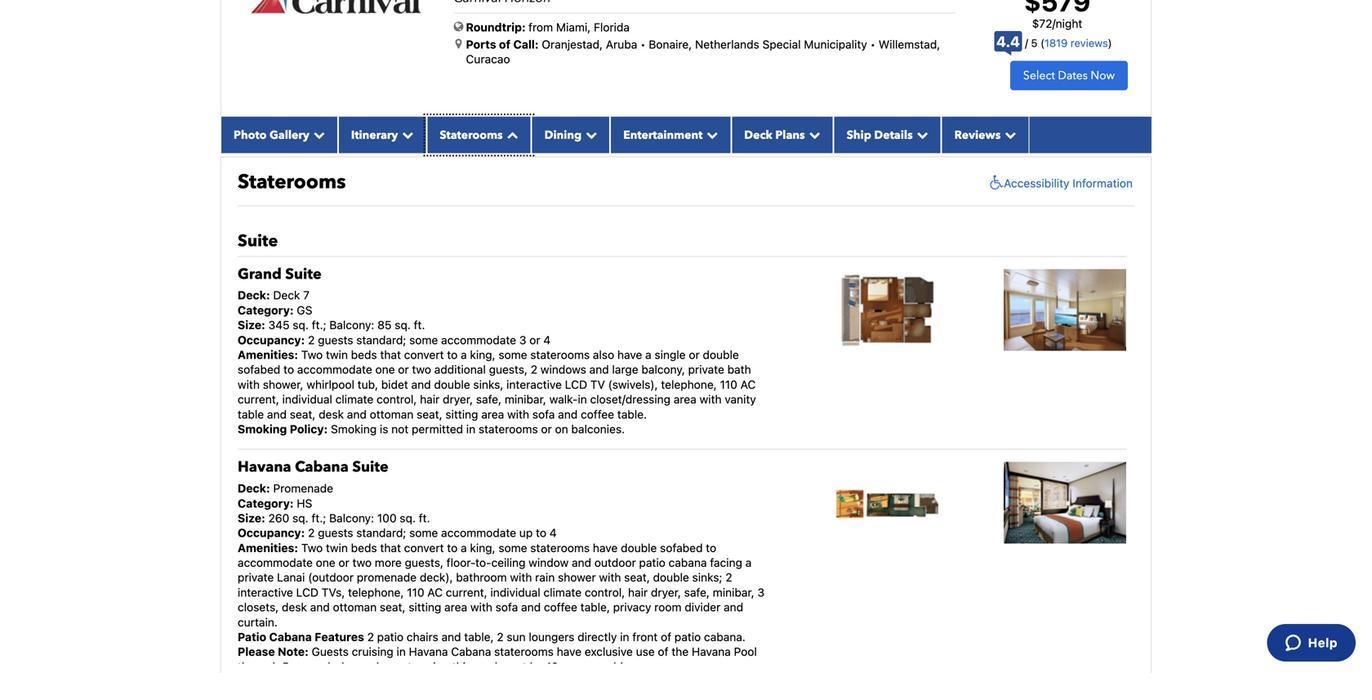 Task type: locate. For each thing, give the bounding box(es) containing it.
1 vertical spatial individual
[[491, 586, 541, 599]]

chevron down image left staterooms dropdown button
[[398, 129, 414, 140]]

2 two from the top
[[301, 541, 323, 555]]

2 ft.; from the top
[[312, 511, 326, 525]]

standard; down 100
[[356, 526, 406, 540]]

chevron down image for photo gallery
[[310, 129, 325, 140]]

2 chevron down image from the left
[[703, 129, 718, 140]]

staterooms inside two twin beds that convert to a king, some staterooms have double sofabed to accommodate one or two more guests, floor-to-ceiling window and outdoor patio cabana facing a private lanai (outdoor promenade deck), bathroom with rain shower with seat, double sinks; 2 interactive lcd tvs, telephone, 110 ac current, individual climate control, hair dryer, safe, minibar, 3 closets, desk and ottoman seat, sitting area with sofa and coffee table, privacy room divider and curtain. patio cabana features 2 patio chairs and table, 2 sun loungers directly in front of patio cabana. please note:
[[531, 541, 590, 555]]

0 horizontal spatial lcd
[[296, 586, 319, 599]]

0 vertical spatial current,
[[238, 393, 279, 406]]

guests inside category: gs size: 345 sq. ft.; balcony: 85 sq. ft. occupancy: 2 guests standard; some accommodate 3 or 4 amenities:
[[318, 333, 353, 347]]

1 horizontal spatial lcd
[[565, 378, 588, 391]]

4.4 / 5 ( 1819 reviews )
[[997, 33, 1113, 50]]

double down cabana
[[653, 571, 689, 584]]

convert inside two twin beds that convert to a king, some staterooms also have a single or double sofabed to accommodate one or two additional guests, 2 windows and large balcony, private bath with shower, whirlpool tub, bidet and double sinks, interactive lcd tv (swivels), telephone, 110 ac current, individual climate control, hair dryer, safe, minibar, walk-in closet/dressing area with vanity table and seat, desk and ottoman seat, sitting area with sofa and coffee table. smoking policy: smoking is not permitted in staterooms or on balconies.
[[404, 348, 444, 362]]

each
[[309, 660, 334, 673]]

chevron down image
[[310, 129, 325, 140], [582, 129, 597, 140], [805, 129, 821, 140], [1001, 129, 1017, 140]]

area down balcony,
[[674, 393, 697, 406]]

area down sinks,
[[481, 408, 504, 421]]

0 vertical spatial deck
[[745, 127, 773, 143]]

3 chevron down image from the left
[[913, 129, 929, 140]]

1 vertical spatial 4
[[550, 526, 557, 540]]

accommodate up "whirlpool"
[[297, 363, 372, 376]]

0 vertical spatial private
[[688, 363, 725, 376]]

deck: down the grand
[[238, 289, 270, 302]]

110 inside two twin beds that convert to a king, some staterooms have double sofabed to accommodate one or two more guests, floor-to-ceiling window and outdoor patio cabana facing a private lanai (outdoor promenade deck), bathroom with rain shower with seat, double sinks; 2 interactive lcd tvs, telephone, 110 ac current, individual climate control, hair dryer, safe, minibar, 3 closets, desk and ottoman seat, sitting area with sofa and coffee table, privacy room divider and curtain. patio cabana features 2 patio chairs and table, 2 sun loungers directly in front of patio cabana. please note:
[[407, 586, 425, 599]]

0 horizontal spatial chevron down image
[[398, 129, 414, 140]]

1 horizontal spatial suite
[[285, 264, 322, 284]]

coffee
[[581, 408, 615, 421], [544, 601, 578, 614]]

a up additional
[[461, 348, 467, 362]]

1 horizontal spatial 3
[[758, 586, 765, 599]]

2 category: from the top
[[238, 497, 294, 510]]

itinerary button
[[338, 117, 427, 153]]

amenities: for 260
[[238, 541, 298, 555]]

balcony: left 85
[[330, 318, 375, 332]]

0 vertical spatial amenities:
[[238, 348, 298, 362]]

1 king, from the top
[[470, 348, 496, 362]]

that inside two twin beds that convert to a king, some staterooms have double sofabed to accommodate one or two more guests, floor-to-ceiling window and outdoor patio cabana facing a private lanai (outdoor promenade deck), bathroom with rain shower with seat, double sinks; 2 interactive lcd tvs, telephone, 110 ac current, individual climate control, hair dryer, safe, minibar, 3 closets, desk and ottoman seat, sitting area with sofa and coffee table, privacy room divider and curtain. patio cabana features 2 patio chairs and table, 2 sun loungers directly in front of patio cabana. please note:
[[380, 541, 401, 555]]

2 king, from the top
[[470, 541, 496, 555]]

3 chevron down image from the left
[[805, 129, 821, 140]]

staterooms down gallery
[[238, 169, 346, 196]]

2 deck: from the top
[[238, 482, 270, 495]]

miami,
[[556, 20, 591, 34]]

2 amenities: from the top
[[238, 541, 298, 555]]

1 beds from the top
[[351, 348, 377, 362]]

that inside two twin beds that convert to a king, some staterooms also have a single or double sofabed to accommodate one or two additional guests, 2 windows and large balcony, private bath with shower, whirlpool tub, bidet and double sinks, interactive lcd tv (swivels), telephone, 110 ac current, individual climate control, hair dryer, safe, minibar, walk-in closet/dressing area with vanity table and seat, desk and ottoman seat, sitting area with sofa and coffee table. smoking policy: smoking is not permitted in staterooms or on balconies.
[[380, 348, 401, 362]]

dates
[[1058, 68, 1088, 83]]

size: inside category: gs size: 345 sq. ft.; balcony: 85 sq. ft. occupancy: 2 guests standard; some accommodate 3 or 4 amenities:
[[238, 318, 265, 332]]

plans
[[776, 127, 805, 143]]

chevron down image left ship
[[805, 129, 821, 140]]

and right bidet
[[411, 378, 431, 391]]

ft.
[[414, 318, 425, 332], [419, 511, 430, 525]]

3 inside two twin beds that convert to a king, some staterooms have double sofabed to accommodate one or two more guests, floor-to-ceiling window and outdoor patio cabana facing a private lanai (outdoor promenade deck), bathroom with rain shower with seat, double sinks; 2 interactive lcd tvs, telephone, 110 ac current, individual climate control, hair dryer, safe, minibar, 3 closets, desk and ottoman seat, sitting area with sofa and coffee table, privacy room divider and curtain. patio cabana features 2 patio chairs and table, 2 sun loungers directly in front of patio cabana. please note:
[[758, 586, 765, 599]]

of right front
[[661, 630, 672, 644]]

1 vertical spatial balcony:
[[329, 511, 374, 525]]

category: inside category: gs size: 345 sq. ft.; balcony: 85 sq. ft. occupancy: 2 guests standard; some accommodate 3 or 4 amenities:
[[238, 303, 294, 317]]

0 horizontal spatial /
[[1025, 37, 1029, 49]]

two up "whirlpool"
[[301, 348, 323, 362]]

2 • from the left
[[871, 38, 876, 51]]

0 vertical spatial 4
[[544, 333, 551, 347]]

1 horizontal spatial hair
[[628, 586, 648, 599]]

cabana up note:
[[269, 630, 312, 644]]

2 left windows
[[531, 363, 538, 376]]

chevron down image inside itinerary dropdown button
[[398, 129, 414, 140]]

standard; for 85
[[356, 333, 406, 347]]

havana cabana suite deck: promenade
[[238, 457, 389, 495]]

ac down the deck),
[[428, 586, 443, 599]]

climate down tub, on the left
[[336, 393, 374, 406]]

1 vertical spatial private
[[238, 571, 274, 584]]

private left bath
[[688, 363, 725, 376]]

staterooms
[[440, 127, 503, 143], [238, 169, 346, 196]]

standard; for 100
[[356, 526, 406, 540]]

1 horizontal spatial area
[[481, 408, 504, 421]]

chevron down image for reviews
[[1001, 129, 1017, 140]]

gs
[[297, 303, 312, 317]]

1 vertical spatial minibar,
[[713, 586, 755, 599]]

1 chevron down image from the left
[[310, 129, 325, 140]]

table, up directly
[[581, 601, 610, 614]]

1 vertical spatial beds
[[351, 541, 377, 555]]

ship
[[847, 127, 872, 143]]

individual
[[282, 393, 332, 406], [491, 586, 541, 599]]

and
[[590, 363, 609, 376], [411, 378, 431, 391], [267, 408, 287, 421], [347, 408, 367, 421], [558, 408, 578, 421], [572, 556, 592, 570], [310, 601, 330, 614], [521, 601, 541, 614], [724, 601, 744, 614], [442, 630, 461, 644], [360, 660, 379, 673]]

or inside category: gs size: 345 sq. ft.; balcony: 85 sq. ft. occupancy: 2 guests standard; some accommodate 3 or 4 amenities:
[[530, 333, 541, 347]]

two for shower,
[[301, 348, 323, 362]]

occupancy: down '345'
[[238, 333, 305, 347]]

chevron down image
[[398, 129, 414, 140], [703, 129, 718, 140], [913, 129, 929, 140]]

sitting up permitted
[[446, 408, 478, 421]]

standard; down 85
[[356, 333, 406, 347]]

climate inside two twin beds that convert to a king, some staterooms also have a single or double sofabed to accommodate one or two additional guests, 2 windows and large balcony, private bath with shower, whirlpool tub, bidet and double sinks, interactive lcd tv (swivels), telephone, 110 ac current, individual climate control, hair dryer, safe, minibar, walk-in closet/dressing area with vanity table and seat, desk and ottoman seat, sitting area with sofa and coffee table. smoking policy: smoking is not permitted in staterooms or on balconies.
[[336, 393, 374, 406]]

0 horizontal spatial minibar,
[[505, 393, 547, 406]]

current,
[[238, 393, 279, 406], [446, 586, 488, 599]]

ft.;
[[312, 318, 326, 332], [312, 511, 326, 525]]

1 vertical spatial 3
[[758, 586, 765, 599]]

category: up 260
[[238, 497, 294, 510]]

of inside two twin beds that convert to a king, some staterooms have double sofabed to accommodate one or two more guests, floor-to-ceiling window and outdoor patio cabana facing a private lanai (outdoor promenade deck), bathroom with rain shower with seat, double sinks; 2 interactive lcd tvs, telephone, 110 ac current, individual climate control, hair dryer, safe, minibar, 3 closets, desk and ottoman seat, sitting area with sofa and coffee table, privacy room divider and curtain. patio cabana features 2 patio chairs and table, 2 sun loungers directly in front of patio cabana. please note:
[[661, 630, 672, 644]]

1 horizontal spatial patio
[[639, 556, 666, 570]]

not
[[392, 422, 409, 436]]

2 down hs at left bottom
[[308, 526, 315, 540]]

balcony: inside "category: hs size: 260 sq. ft.; balcony: 100 sq. ft. occupancy: 2 guests standard; some accommodate up to 4 amenities:"
[[329, 511, 374, 525]]

cabana inside guests cruising in havana cabana staterooms have exclusive use of the havana pool through 5pm each day and guests using this pool must be 12 years or older.
[[451, 645, 491, 659]]

0 vertical spatial size:
[[238, 318, 265, 332]]

0 vertical spatial climate
[[336, 393, 374, 406]]

0 horizontal spatial patio
[[377, 630, 404, 644]]

area down the deck),
[[445, 601, 467, 614]]

0 vertical spatial have
[[618, 348, 643, 362]]

or down exclusive
[[593, 660, 604, 673]]

balcony: for 85
[[330, 318, 375, 332]]

details
[[875, 127, 913, 143]]

1 vertical spatial area
[[481, 408, 504, 421]]

7
[[303, 289, 310, 302]]

4 chevron down image from the left
[[1001, 129, 1017, 140]]

deck inside "dropdown button"
[[745, 127, 773, 143]]

0 horizontal spatial two
[[353, 556, 372, 570]]

be
[[530, 660, 543, 673]]

cabana up this
[[451, 645, 491, 659]]

smoking
[[238, 422, 287, 436], [331, 422, 377, 436]]

control, inside two twin beds that convert to a king, some staterooms also have a single or double sofabed to accommodate one or two additional guests, 2 windows and large balcony, private bath with shower, whirlpool tub, bidet and double sinks, interactive lcd tv (swivels), telephone, 110 ac current, individual climate control, hair dryer, safe, minibar, walk-in closet/dressing area with vanity table and seat, desk and ottoman seat, sitting area with sofa and coffee table. smoking policy: smoking is not permitted in staterooms or on balconies.
[[377, 393, 417, 406]]

2 chevron down image from the left
[[582, 129, 597, 140]]

2
[[308, 333, 315, 347], [531, 363, 538, 376], [308, 526, 315, 540], [726, 571, 733, 584], [367, 630, 374, 644], [497, 630, 504, 644]]

2 horizontal spatial area
[[674, 393, 697, 406]]

sofa inside two twin beds that convert to a king, some staterooms also have a single or double sofabed to accommodate one or two additional guests, 2 windows and large balcony, private bath with shower, whirlpool tub, bidet and double sinks, interactive lcd tv (swivels), telephone, 110 ac current, individual climate control, hair dryer, safe, minibar, walk-in closet/dressing area with vanity table and seat, desk and ottoman seat, sitting area with sofa and coffee table. smoking policy: smoking is not permitted in staterooms or on balconies.
[[533, 408, 555, 421]]

1 standard; from the top
[[356, 333, 406, 347]]

2 vertical spatial area
[[445, 601, 467, 614]]

telephone, down the promenade
[[348, 586, 404, 599]]

1 vertical spatial king,
[[470, 541, 496, 555]]

0 vertical spatial lcd
[[565, 378, 588, 391]]

0 vertical spatial safe,
[[476, 393, 502, 406]]

control, up privacy
[[585, 586, 625, 599]]

0 horizontal spatial private
[[238, 571, 274, 584]]

also
[[593, 348, 615, 362]]

0 horizontal spatial sitting
[[409, 601, 442, 614]]

0 vertical spatial desk
[[319, 408, 344, 421]]

0 horizontal spatial 110
[[407, 586, 425, 599]]

0 horizontal spatial •
[[641, 38, 646, 51]]

amenities: inside category: gs size: 345 sq. ft.; balcony: 85 sq. ft. occupancy: 2 guests standard; some accommodate 3 or 4 amenities:
[[238, 348, 298, 362]]

0 horizontal spatial 3
[[520, 333, 527, 347]]

guests,
[[489, 363, 528, 376], [405, 556, 444, 570]]

chevron down image inside entertainment dropdown button
[[703, 129, 718, 140]]

that for one
[[380, 348, 401, 362]]

deck left plans
[[745, 127, 773, 143]]

deck
[[745, 127, 773, 143], [273, 289, 300, 302]]

ft.; down hs at left bottom
[[312, 511, 326, 525]]

table.
[[618, 408, 647, 421]]

two for (outdoor
[[301, 541, 323, 555]]

ft.; inside "category: hs size: 260 sq. ft.; balcony: 100 sq. ft. occupancy: 2 guests standard; some accommodate up to 4 amenities:"
[[312, 511, 326, 525]]

1 that from the top
[[380, 348, 401, 362]]

1 horizontal spatial two
[[412, 363, 431, 376]]

category: for 260
[[238, 497, 294, 510]]

staterooms
[[531, 348, 590, 362], [479, 422, 538, 436], [531, 541, 590, 555], [494, 645, 554, 659]]

occupancy: inside category: gs size: 345 sq. ft.; balcony: 85 sq. ft. occupancy: 2 guests standard; some accommodate 3 or 4 amenities:
[[238, 333, 305, 347]]

balcony: inside category: gs size: 345 sq. ft.; balcony: 85 sq. ft. occupancy: 2 guests standard; some accommodate 3 or 4 amenities:
[[330, 318, 375, 332]]

ottoman down tvs,
[[333, 601, 377, 614]]

1 horizontal spatial safe,
[[684, 586, 710, 599]]

ac inside two twin beds that convert to a king, some staterooms also have a single or double sofabed to accommodate one or two additional guests, 2 windows and large balcony, private bath with shower, whirlpool tub, bidet and double sinks, interactive lcd tv (swivels), telephone, 110 ac current, individual climate control, hair dryer, safe, minibar, walk-in closet/dressing area with vanity table and seat, desk and ottoman seat, sitting area with sofa and coffee table. smoking policy: smoking is not permitted in staterooms or on balconies.
[[741, 378, 756, 391]]

twin for promenade
[[326, 541, 348, 555]]

1 vertical spatial climate
[[544, 586, 582, 599]]

accommodate up lanai
[[238, 556, 313, 570]]

4 inside "category: hs size: 260 sq. ft.; balcony: 100 sq. ft. occupancy: 2 guests standard; some accommodate up to 4 amenities:"
[[550, 526, 557, 540]]

sofabed up shower,
[[238, 363, 281, 376]]

sofabed
[[238, 363, 281, 376], [660, 541, 703, 555]]

/ inside the 4.4 / 5 ( 1819 reviews )
[[1025, 37, 1029, 49]]

0 horizontal spatial telephone,
[[348, 586, 404, 599]]

2 that from the top
[[380, 541, 401, 555]]

2 twin from the top
[[326, 541, 348, 555]]

king, up additional
[[470, 348, 496, 362]]

1 convert from the top
[[404, 348, 444, 362]]

2 balcony: from the top
[[329, 511, 374, 525]]

that
[[380, 348, 401, 362], [380, 541, 401, 555]]

1 vertical spatial safe,
[[684, 586, 710, 599]]

0 vertical spatial ft.
[[414, 318, 425, 332]]

or up the (outdoor
[[339, 556, 350, 570]]

desk up "policy:"
[[319, 408, 344, 421]]

1 occupancy: from the top
[[238, 333, 305, 347]]

lcd
[[565, 378, 588, 391], [296, 586, 319, 599]]

2 vertical spatial suite
[[352, 457, 389, 477]]

1 ft.; from the top
[[312, 318, 326, 332]]

0 vertical spatial guests
[[318, 333, 353, 347]]

in up balconies.
[[578, 393, 587, 406]]

interactive up closets,
[[238, 586, 293, 599]]

2 size: from the top
[[238, 511, 265, 525]]

0 vertical spatial 3
[[520, 333, 527, 347]]

standard; inside "category: hs size: 260 sq. ft.; balcony: 100 sq. ft. occupancy: 2 guests standard; some accommodate up to 4 amenities:"
[[356, 526, 406, 540]]

standard; inside category: gs size: 345 sq. ft.; balcony: 85 sq. ft. occupancy: 2 guests standard; some accommodate 3 or 4 amenities:
[[356, 333, 406, 347]]

ft. for 85
[[414, 318, 425, 332]]

of left the
[[658, 645, 669, 659]]

size:
[[238, 318, 265, 332], [238, 511, 265, 525]]

guests for hs
[[318, 526, 353, 540]]

size: for 260
[[238, 511, 265, 525]]

2 horizontal spatial chevron down image
[[913, 129, 929, 140]]

staterooms up the window
[[531, 541, 590, 555]]

a up balcony,
[[646, 348, 652, 362]]

beds inside two twin beds that convert to a king, some staterooms have double sofabed to accommodate one or two more guests, floor-to-ceiling window and outdoor patio cabana facing a private lanai (outdoor promenade deck), bathroom with rain shower with seat, double sinks; 2 interactive lcd tvs, telephone, 110 ac current, individual climate control, hair dryer, safe, minibar, 3 closets, desk and ottoman seat, sitting area with sofa and coffee table, privacy room divider and curtain. patio cabana features 2 patio chairs and table, 2 sun loungers directly in front of patio cabana. please note:
[[351, 541, 377, 555]]

safe,
[[476, 393, 502, 406], [684, 586, 710, 599]]

double down additional
[[434, 378, 470, 391]]

suite up the grand
[[238, 230, 278, 252]]

0 horizontal spatial staterooms
[[238, 169, 346, 196]]

1 vertical spatial ft.;
[[312, 511, 326, 525]]

0 vertical spatial ft.;
[[312, 318, 326, 332]]

ottoman inside two twin beds that convert to a king, some staterooms also have a single or double sofabed to accommodate one or two additional guests, 2 windows and large balcony, private bath with shower, whirlpool tub, bidet and double sinks, interactive lcd tv (swivels), telephone, 110 ac current, individual climate control, hair dryer, safe, minibar, walk-in closet/dressing area with vanity table and seat, desk and ottoman seat, sitting area with sofa and coffee table. smoking policy: smoking is not permitted in staterooms or on balconies.
[[370, 408, 414, 421]]

have inside two twin beds that convert to a king, some staterooms also have a single or double sofabed to accommodate one or two additional guests, 2 windows and large balcony, private bath with shower, whirlpool tub, bidet and double sinks, interactive lcd tv (swivels), telephone, 110 ac current, individual climate control, hair dryer, safe, minibar, walk-in closet/dressing area with vanity table and seat, desk and ottoman seat, sitting area with sofa and coffee table. smoking policy: smoking is not permitted in staterooms or on balconies.
[[618, 348, 643, 362]]

ceiling
[[491, 556, 526, 570]]

2 vertical spatial of
[[658, 645, 669, 659]]

safe, down sinks,
[[476, 393, 502, 406]]

and up tv in the bottom of the page
[[590, 363, 609, 376]]

2 occupancy: from the top
[[238, 526, 305, 540]]

have up outdoor
[[593, 541, 618, 555]]

1 horizontal spatial ac
[[741, 378, 756, 391]]

deck: up 260
[[238, 482, 270, 495]]

convert inside two twin beds that convert to a king, some staterooms have double sofabed to accommodate one or two more guests, floor-to-ceiling window and outdoor patio cabana facing a private lanai (outdoor promenade deck), bathroom with rain shower with seat, double sinks; 2 interactive lcd tvs, telephone, 110 ac current, individual climate control, hair dryer, safe, minibar, 3 closets, desk and ottoman seat, sitting area with sofa and coffee table, privacy room divider and curtain. patio cabana features 2 patio chairs and table, 2 sun loungers directly in front of patio cabana. please note:
[[404, 541, 444, 555]]

king, inside two twin beds that convert to a king, some staterooms have double sofabed to accommodate one or two more guests, floor-to-ceiling window and outdoor patio cabana facing a private lanai (outdoor promenade deck), bathroom with rain shower with seat, double sinks; 2 interactive lcd tvs, telephone, 110 ac current, individual climate control, hair dryer, safe, minibar, 3 closets, desk and ottoman seat, sitting area with sofa and coffee table, privacy room divider and curtain. patio cabana features 2 patio chairs and table, 2 sun loungers directly in front of patio cabana. please note:
[[470, 541, 496, 555]]

1 horizontal spatial coffee
[[581, 408, 615, 421]]

current, down bathroom
[[446, 586, 488, 599]]

interactive down windows
[[507, 378, 562, 391]]

0 vertical spatial sitting
[[446, 408, 478, 421]]

1 vertical spatial twin
[[326, 541, 348, 555]]

0 horizontal spatial hair
[[420, 393, 440, 406]]

that for guests,
[[380, 541, 401, 555]]

two twin beds that convert to a king, some staterooms also have a single or double sofabed to accommodate one or two additional guests, 2 windows and large balcony, private bath with shower, whirlpool tub, bidet and double sinks, interactive lcd tv (swivels), telephone, 110 ac current, individual climate control, hair dryer, safe, minibar, walk-in closet/dressing area with vanity table and seat, desk and ottoman seat, sitting area with sofa and coffee table. smoking policy: smoking is not permitted in staterooms or on balconies.
[[238, 348, 756, 436]]

2 beds from the top
[[351, 541, 377, 555]]

convert up additional
[[404, 348, 444, 362]]

coffee up balconies.
[[581, 408, 615, 421]]

1 horizontal spatial 110
[[720, 378, 738, 391]]

1 horizontal spatial sitting
[[446, 408, 478, 421]]

deck: inside grand suite deck: deck 7
[[238, 289, 270, 302]]

policy:
[[290, 422, 328, 436]]

ottoman up is
[[370, 408, 414, 421]]

accommodate
[[441, 333, 516, 347], [297, 363, 372, 376], [441, 526, 516, 540], [238, 556, 313, 570]]

occupancy: down 260
[[238, 526, 305, 540]]

occupancy: inside "category: hs size: 260 sq. ft.; balcony: 100 sq. ft. occupancy: 2 guests standard; some accommodate up to 4 amenities:"
[[238, 526, 305, 540]]

• left willemstad,
[[871, 38, 876, 51]]

0 horizontal spatial interactive
[[238, 586, 293, 599]]

beds for accommodate
[[351, 348, 377, 362]]

deck:
[[238, 289, 270, 302], [238, 482, 270, 495]]

beds
[[351, 348, 377, 362], [351, 541, 377, 555]]

king, inside two twin beds that convert to a king, some staterooms also have a single or double sofabed to accommodate one or two additional guests, 2 windows and large balcony, private bath with shower, whirlpool tub, bidet and double sinks, interactive lcd tv (swivels), telephone, 110 ac current, individual climate control, hair dryer, safe, minibar, walk-in closet/dressing area with vanity table and seat, desk and ottoman seat, sitting area with sofa and coffee table. smoking policy: smoking is not permitted in staterooms or on balconies.
[[470, 348, 496, 362]]

chevron down image inside photo gallery dropdown button
[[310, 129, 325, 140]]

0 vertical spatial sofa
[[533, 408, 555, 421]]

and down tvs,
[[310, 601, 330, 614]]

climate
[[336, 393, 374, 406], [544, 586, 582, 599]]

1 deck: from the top
[[238, 289, 270, 302]]

1 vertical spatial two
[[301, 541, 323, 555]]

0 vertical spatial deck:
[[238, 289, 270, 302]]

to up "floor-"
[[447, 541, 458, 555]]

chevron up image
[[503, 129, 519, 140]]

control,
[[377, 393, 417, 406], [585, 586, 625, 599]]

private
[[688, 363, 725, 376], [238, 571, 274, 584]]

1 vertical spatial ottoman
[[333, 601, 377, 614]]

cruising
[[352, 645, 394, 659]]

deck: inside havana cabana suite deck: promenade
[[238, 482, 270, 495]]

0 vertical spatial guests,
[[489, 363, 528, 376]]

privacy
[[613, 601, 652, 614]]

ship details button
[[834, 117, 942, 153]]

dryer, up "room"
[[651, 586, 681, 599]]

guests down cruising
[[382, 660, 418, 673]]

entertainment button
[[611, 117, 732, 153]]

two inside two twin beds that convert to a king, some staterooms also have a single or double sofabed to accommodate one or two additional guests, 2 windows and large balcony, private bath with shower, whirlpool tub, bidet and double sinks, interactive lcd tv (swivels), telephone, 110 ac current, individual climate control, hair dryer, safe, minibar, walk-in closet/dressing area with vanity table and seat, desk and ottoman seat, sitting area with sofa and coffee table. smoking policy: smoking is not permitted in staterooms or on balconies.
[[412, 363, 431, 376]]

2 down gs on the left of page
[[308, 333, 315, 347]]

category: up '345'
[[238, 303, 294, 317]]

0 vertical spatial twin
[[326, 348, 348, 362]]

one
[[376, 363, 395, 376], [316, 556, 336, 570]]

day
[[338, 660, 356, 673]]

1 horizontal spatial •
[[871, 38, 876, 51]]

twin inside two twin beds that convert to a king, some staterooms also have a single or double sofabed to accommodate one or two additional guests, 2 windows and large balcony, private bath with shower, whirlpool tub, bidet and double sinks, interactive lcd tv (swivels), telephone, 110 ac current, individual climate control, hair dryer, safe, minibar, walk-in closet/dressing area with vanity table and seat, desk and ottoman seat, sitting area with sofa and coffee table. smoking policy: smoking is not permitted in staterooms or on balconies.
[[326, 348, 348, 362]]

sinks;
[[693, 571, 723, 584]]

2 vertical spatial guests
[[382, 660, 418, 673]]

0 vertical spatial convert
[[404, 348, 444, 362]]

chevron down image left deck plans
[[703, 129, 718, 140]]

of
[[499, 38, 511, 51], [661, 630, 672, 644], [658, 645, 669, 659]]

chevron down image left itinerary
[[310, 129, 325, 140]]

(outdoor
[[308, 571, 354, 584]]

1 category: from the top
[[238, 303, 294, 317]]

desk down lanai
[[282, 601, 307, 614]]

guests, inside two twin beds that convert to a king, some staterooms have double sofabed to accommodate one or two more guests, floor-to-ceiling window and outdoor patio cabana facing a private lanai (outdoor promenade deck), bathroom with rain shower with seat, double sinks; 2 interactive lcd tvs, telephone, 110 ac current, individual climate control, hair dryer, safe, minibar, 3 closets, desk and ottoman seat, sitting area with sofa and coffee table, privacy room divider and curtain. patio cabana features 2 patio chairs and table, 2 sun loungers directly in front of patio cabana. please note:
[[405, 556, 444, 570]]

amenities: for 345
[[238, 348, 298, 362]]

1 balcony: from the top
[[330, 318, 375, 332]]

ft. right 100
[[419, 511, 430, 525]]

1 twin from the top
[[326, 348, 348, 362]]

ft. inside "category: hs size: 260 sq. ft.; balcony: 100 sq. ft. occupancy: 2 guests standard; some accommodate up to 4 amenities:"
[[419, 511, 430, 525]]

1 vertical spatial telephone,
[[348, 586, 404, 599]]

2 horizontal spatial suite
[[352, 457, 389, 477]]

desk
[[319, 408, 344, 421], [282, 601, 307, 614]]

2 inside two twin beds that convert to a king, some staterooms also have a single or double sofabed to accommodate one or two additional guests, 2 windows and large balcony, private bath with shower, whirlpool tub, bidet and double sinks, interactive lcd tv (swivels), telephone, 110 ac current, individual climate control, hair dryer, safe, minibar, walk-in closet/dressing area with vanity table and seat, desk and ottoman seat, sitting area with sofa and coffee table. smoking policy: smoking is not permitted in staterooms or on balconies.
[[531, 363, 538, 376]]

private up closets,
[[238, 571, 274, 584]]

accommodate inside two twin beds that convert to a king, some staterooms have double sofabed to accommodate one or two more guests, floor-to-ceiling window and outdoor patio cabana facing a private lanai (outdoor promenade deck), bathroom with rain shower with seat, double sinks; 2 interactive lcd tvs, telephone, 110 ac current, individual climate control, hair dryer, safe, minibar, 3 closets, desk and ottoman seat, sitting area with sofa and coffee table, privacy room divider and curtain. patio cabana features 2 patio chairs and table, 2 sun loungers directly in front of patio cabana. please note:
[[238, 556, 313, 570]]

ft.; inside category: gs size: 345 sq. ft.; balcony: 85 sq. ft. occupancy: 2 guests standard; some accommodate 3 or 4 amenities:
[[312, 318, 326, 332]]

0 vertical spatial area
[[674, 393, 697, 406]]

minibar, left "walk-"
[[505, 393, 547, 406]]

twin inside two twin beds that convert to a king, some staterooms have double sofabed to accommodate one or two more guests, floor-to-ceiling window and outdoor patio cabana facing a private lanai (outdoor promenade deck), bathroom with rain shower with seat, double sinks; 2 interactive lcd tvs, telephone, 110 ac current, individual climate control, hair dryer, safe, minibar, 3 closets, desk and ottoman seat, sitting area with sofa and coffee table, privacy room divider and curtain. patio cabana features 2 patio chairs and table, 2 sun loungers directly in front of patio cabana. please note:
[[326, 541, 348, 555]]

1 horizontal spatial one
[[376, 363, 395, 376]]

guests, up sinks,
[[489, 363, 528, 376]]

1 horizontal spatial guests,
[[489, 363, 528, 376]]

amenities: down 260
[[238, 541, 298, 555]]

guests, up the deck),
[[405, 556, 444, 570]]

0 vertical spatial sofabed
[[238, 363, 281, 376]]

coffee up loungers
[[544, 601, 578, 614]]

1 horizontal spatial desk
[[319, 408, 344, 421]]

dryer, inside two twin beds that convert to a king, some staterooms also have a single or double sofabed to accommodate one or two additional guests, 2 windows and large balcony, private bath with shower, whirlpool tub, bidet and double sinks, interactive lcd tv (swivels), telephone, 110 ac current, individual climate control, hair dryer, safe, minibar, walk-in closet/dressing area with vanity table and seat, desk and ottoman seat, sitting area with sofa and coffee table. smoking policy: smoking is not permitted in staterooms or on balconies.
[[443, 393, 473, 406]]

1 vertical spatial sofa
[[496, 601, 518, 614]]

0 horizontal spatial sofabed
[[238, 363, 281, 376]]

1 horizontal spatial climate
[[544, 586, 582, 599]]

this
[[452, 660, 472, 673]]

have up "years"
[[557, 645, 582, 659]]

windows
[[541, 363, 587, 376]]

in right cruising
[[397, 645, 406, 659]]

bidet
[[381, 378, 408, 391]]

110 down bath
[[720, 378, 738, 391]]

chevron down image inside dining dropdown button
[[582, 129, 597, 140]]

1 horizontal spatial /
[[1053, 17, 1056, 30]]

bathroom
[[456, 571, 507, 584]]

0 vertical spatial balcony:
[[330, 318, 375, 332]]

0 vertical spatial table,
[[581, 601, 610, 614]]

ottoman inside two twin beds that convert to a king, some staterooms have double sofabed to accommodate one or two more guests, floor-to-ceiling window and outdoor patio cabana facing a private lanai (outdoor promenade deck), bathroom with rain shower with seat, double sinks; 2 interactive lcd tvs, telephone, 110 ac current, individual climate control, hair dryer, safe, minibar, 3 closets, desk and ottoman seat, sitting area with sofa and coffee table, privacy room divider and curtain. patio cabana features 2 patio chairs and table, 2 sun loungers directly in front of patio cabana. please note:
[[333, 601, 377, 614]]

havana
[[238, 457, 291, 477], [409, 645, 448, 659], [692, 645, 731, 659]]

rain
[[535, 571, 555, 584]]

coffee inside two twin beds that convert to a king, some staterooms have double sofabed to accommodate one or two more guests, floor-to-ceiling window and outdoor patio cabana facing a private lanai (outdoor promenade deck), bathroom with rain shower with seat, double sinks; 2 interactive lcd tvs, telephone, 110 ac current, individual climate control, hair dryer, safe, minibar, 3 closets, desk and ottoman seat, sitting area with sofa and coffee table, privacy room divider and curtain. patio cabana features 2 patio chairs and table, 2 sun loungers directly in front of patio cabana. please note:
[[544, 601, 578, 614]]

chevron down image for entertainment
[[703, 129, 718, 140]]

and right table
[[267, 408, 287, 421]]

2 standard; from the top
[[356, 526, 406, 540]]

2 convert from the top
[[404, 541, 444, 555]]

0 vertical spatial that
[[380, 348, 401, 362]]

dryer, inside two twin beds that convert to a king, some staterooms have double sofabed to accommodate one or two more guests, floor-to-ceiling window and outdoor patio cabana facing a private lanai (outdoor promenade deck), bathroom with rain shower with seat, double sinks; 2 interactive lcd tvs, telephone, 110 ac current, individual climate control, hair dryer, safe, minibar, 3 closets, desk and ottoman seat, sitting area with sofa and coffee table, privacy room divider and curtain. patio cabana features 2 patio chairs and table, 2 sun loungers directly in front of patio cabana. please note:
[[651, 586, 681, 599]]

front
[[633, 630, 658, 644]]

0 vertical spatial telephone,
[[661, 378, 717, 391]]

individual down "whirlpool"
[[282, 393, 332, 406]]

amenities: inside "category: hs size: 260 sq. ft.; balcony: 100 sq. ft. occupancy: 2 guests standard; some accommodate up to 4 amenities:"
[[238, 541, 298, 555]]

cabana
[[295, 457, 349, 477], [269, 630, 312, 644], [451, 645, 491, 659]]

hair up privacy
[[628, 586, 648, 599]]

/ for $72
[[1053, 17, 1056, 30]]

1 chevron down image from the left
[[398, 129, 414, 140]]

cabin image for deck 7 deck on carnival horizon image
[[1004, 269, 1127, 351]]

chevron down image left reviews at right
[[913, 129, 929, 140]]

balconies.
[[572, 422, 625, 436]]

guests inside "category: hs size: 260 sq. ft.; balcony: 100 sq. ft. occupancy: 2 guests standard; some accommodate up to 4 amenities:"
[[318, 526, 353, 540]]

1 size: from the top
[[238, 318, 265, 332]]

0 horizontal spatial area
[[445, 601, 467, 614]]

staterooms inside guests cruising in havana cabana staterooms have exclusive use of the havana pool through 5pm each day and guests using this pool must be 12 years or older.
[[494, 645, 554, 659]]

guests up "whirlpool"
[[318, 333, 353, 347]]

1 horizontal spatial dryer,
[[651, 586, 681, 599]]

or up bidet
[[398, 363, 409, 376]]

seat, up permitted
[[417, 408, 443, 421]]

convert for floor-
[[404, 541, 444, 555]]

tub,
[[358, 378, 378, 391]]

3 inside category: gs size: 345 sq. ft.; balcony: 85 sq. ft. occupancy: 2 guests standard; some accommodate 3 or 4 amenities:
[[520, 333, 527, 347]]

0 horizontal spatial coffee
[[544, 601, 578, 614]]

1 vertical spatial category:
[[238, 497, 294, 510]]

4 right 'up'
[[550, 526, 557, 540]]

1 amenities: from the top
[[238, 348, 298, 362]]

0 vertical spatial category:
[[238, 303, 294, 317]]

patio up cruising
[[377, 630, 404, 644]]

•
[[641, 38, 646, 51], [871, 38, 876, 51]]

size: inside "category: hs size: 260 sq. ft.; balcony: 100 sq. ft. occupancy: 2 guests standard; some accommodate up to 4 amenities:"
[[238, 511, 265, 525]]

twin for whirlpool
[[326, 348, 348, 362]]

staterooms up windows
[[531, 348, 590, 362]]

promenade
[[273, 482, 333, 495]]

0 vertical spatial cabana
[[295, 457, 349, 477]]

telephone, down balcony,
[[661, 378, 717, 391]]

willemstad, curacao
[[466, 38, 941, 66]]

some up the deck),
[[409, 526, 438, 540]]

desk inside two twin beds that convert to a king, some staterooms have double sofabed to accommodate one or two more guests, floor-to-ceiling window and outdoor patio cabana facing a private lanai (outdoor promenade deck), bathroom with rain shower with seat, double sinks; 2 interactive lcd tvs, telephone, 110 ac current, individual climate control, hair dryer, safe, minibar, 3 closets, desk and ottoman seat, sitting area with sofa and coffee table, privacy room divider and curtain. patio cabana features 2 patio chairs and table, 2 sun loungers directly in front of patio cabana. please note:
[[282, 601, 307, 614]]

amenities:
[[238, 348, 298, 362], [238, 541, 298, 555]]

chevron down image inside deck plans "dropdown button"
[[805, 129, 821, 140]]

bath
[[728, 363, 751, 376]]

accommodate inside "category: hs size: 260 sq. ft.; balcony: 100 sq. ft. occupancy: 2 guests standard; some accommodate up to 4 amenities:"
[[441, 526, 516, 540]]

1 two from the top
[[301, 348, 323, 362]]

telephone, inside two twin beds that convert to a king, some staterooms also have a single or double sofabed to accommodate one or two additional guests, 2 windows and large balcony, private bath with shower, whirlpool tub, bidet and double sinks, interactive lcd tv (swivels), telephone, 110 ac current, individual climate control, hair dryer, safe, minibar, walk-in closet/dressing area with vanity table and seat, desk and ottoman seat, sitting area with sofa and coffee table. smoking policy: smoking is not permitted in staterooms or on balconies.
[[661, 378, 717, 391]]

some inside two twin beds that convert to a king, some staterooms also have a single or double sofabed to accommodate one or two additional guests, 2 windows and large balcony, private bath with shower, whirlpool tub, bidet and double sinks, interactive lcd tv (swivels), telephone, 110 ac current, individual climate control, hair dryer, safe, minibar, walk-in closet/dressing area with vanity table and seat, desk and ottoman seat, sitting area with sofa and coffee table. smoking policy: smoking is not permitted in staterooms or on balconies.
[[499, 348, 527, 362]]

1 vertical spatial that
[[380, 541, 401, 555]]

patio up the
[[675, 630, 701, 644]]

1 vertical spatial hair
[[628, 586, 648, 599]]

1 vertical spatial amenities:
[[238, 541, 298, 555]]

oranjestad, aruba • bonaire, netherlands special municipality •
[[542, 38, 876, 51]]

minibar,
[[505, 393, 547, 406], [713, 586, 755, 599]]

to
[[447, 348, 458, 362], [284, 363, 294, 376], [536, 526, 547, 540], [447, 541, 458, 555], [706, 541, 717, 555]]

two inside two twin beds that convert to a king, some staterooms have double sofabed to accommodate one or two more guests, floor-to-ceiling window and outdoor patio cabana facing a private lanai (outdoor promenade deck), bathroom with rain shower with seat, double sinks; 2 interactive lcd tvs, telephone, 110 ac current, individual climate control, hair dryer, safe, minibar, 3 closets, desk and ottoman seat, sitting area with sofa and coffee table, privacy room divider and curtain. patio cabana features 2 patio chairs and table, 2 sun loungers directly in front of patio cabana. please note:
[[301, 541, 323, 555]]

chevron down image inside the reviews dropdown button
[[1001, 129, 1017, 140]]

safe, up divider
[[684, 586, 710, 599]]

suite
[[238, 230, 278, 252], [285, 264, 322, 284], [352, 457, 389, 477]]

1 horizontal spatial private
[[688, 363, 725, 376]]

king, up to-
[[470, 541, 496, 555]]

2 vertical spatial cabana
[[451, 645, 491, 659]]



Task type: vqa. For each thing, say whether or not it's contained in the screenshot.
guests associated with GS
yes



Task type: describe. For each thing, give the bounding box(es) containing it.
hs
[[297, 497, 312, 510]]

or inside two twin beds that convert to a king, some staterooms have double sofabed to accommodate one or two more guests, floor-to-ceiling window and outdoor patio cabana facing a private lanai (outdoor promenade deck), bathroom with rain shower with seat, double sinks; 2 interactive lcd tvs, telephone, 110 ac current, individual climate control, hair dryer, safe, minibar, 3 closets, desk and ottoman seat, sitting area with sofa and coffee table, privacy room divider and curtain. patio cabana features 2 patio chairs and table, 2 sun loungers directly in front of patio cabana. please note:
[[339, 556, 350, 570]]

photo gallery
[[234, 127, 310, 143]]

wheelchair image
[[986, 175, 1004, 191]]

ft. for 100
[[419, 511, 430, 525]]

some inside category: gs size: 345 sq. ft.; balcony: 85 sq. ft. occupancy: 2 guests standard; some accommodate 3 or 4 amenities:
[[409, 333, 438, 347]]

beds for more
[[351, 541, 377, 555]]

4.4
[[997, 33, 1020, 50]]

or right single
[[689, 348, 700, 362]]

2 down facing
[[726, 571, 733, 584]]

1 smoking from the left
[[238, 422, 287, 436]]

some inside two twin beds that convert to a king, some staterooms have double sofabed to accommodate one or two more guests, floor-to-ceiling window and outdoor patio cabana facing a private lanai (outdoor promenade deck), bathroom with rain shower with seat, double sinks; 2 interactive lcd tvs, telephone, 110 ac current, individual climate control, hair dryer, safe, minibar, 3 closets, desk and ottoman seat, sitting area with sofa and coffee table, privacy room divider and curtain. patio cabana features 2 patio chairs and table, 2 sun loungers directly in front of patio cabana. please note:
[[499, 541, 527, 555]]

and down rain
[[521, 601, 541, 614]]

floor-
[[447, 556, 476, 570]]

select          dates now
[[1024, 68, 1115, 83]]

and down "walk-"
[[558, 408, 578, 421]]

345
[[268, 318, 290, 332]]

ship details
[[847, 127, 913, 143]]

have inside two twin beds that convert to a king, some staterooms have double sofabed to accommodate one or two more guests, floor-to-ceiling window and outdoor patio cabana facing a private lanai (outdoor promenade deck), bathroom with rain shower with seat, double sinks; 2 interactive lcd tvs, telephone, 110 ac current, individual climate control, hair dryer, safe, minibar, 3 closets, desk and ottoman seat, sitting area with sofa and coffee table, privacy room divider and curtain. patio cabana features 2 patio chairs and table, 2 sun loungers directly in front of patio cabana. please note:
[[593, 541, 618, 555]]

1819 reviews link
[[1045, 37, 1109, 49]]

individual inside two twin beds that convert to a king, some staterooms have double sofabed to accommodate one or two more guests, floor-to-ceiling window and outdoor patio cabana facing a private lanai (outdoor promenade deck), bathroom with rain shower with seat, double sinks; 2 interactive lcd tvs, telephone, 110 ac current, individual climate control, hair dryer, safe, minibar, 3 closets, desk and ottoman seat, sitting area with sofa and coffee table, privacy room divider and curtain. patio cabana features 2 patio chairs and table, 2 sun loungers directly in front of patio cabana. please note:
[[491, 586, 541, 599]]

category: hs size: 260 sq. ft.; balcony: 100 sq. ft. occupancy: 2 guests standard; some accommodate up to 4 amenities:
[[238, 497, 557, 555]]

1819
[[1045, 37, 1068, 49]]

permitted
[[412, 422, 463, 436]]

or inside guests cruising in havana cabana staterooms have exclusive use of the havana pool through 5pm each day and guests using this pool must be 12 years or older.
[[593, 660, 604, 673]]

one inside two twin beds that convert to a king, some staterooms have double sofabed to accommodate one or two more guests, floor-to-ceiling window and outdoor patio cabana facing a private lanai (outdoor promenade deck), bathroom with rain shower with seat, double sinks; 2 interactive lcd tvs, telephone, 110 ac current, individual climate control, hair dryer, safe, minibar, 3 closets, desk and ottoman seat, sitting area with sofa and coffee table, privacy room divider and curtain. patio cabana features 2 patio chairs and table, 2 sun loungers directly in front of patio cabana. please note:
[[316, 556, 336, 570]]

suite inside havana cabana suite deck: promenade
[[352, 457, 389, 477]]

safe, inside two twin beds that convert to a king, some staterooms have double sofabed to accommodate one or two more guests, floor-to-ceiling window and outdoor patio cabana facing a private lanai (outdoor promenade deck), bathroom with rain shower with seat, double sinks; 2 interactive lcd tvs, telephone, 110 ac current, individual climate control, hair dryer, safe, minibar, 3 closets, desk and ottoman seat, sitting area with sofa and coffee table, privacy room divider and curtain. patio cabana features 2 patio chairs and table, 2 sun loungers directly in front of patio cabana. please note:
[[684, 586, 710, 599]]

staterooms down sinks,
[[479, 422, 538, 436]]

chevron down image for dining
[[582, 129, 597, 140]]

outdoor
[[595, 556, 636, 570]]

map marker image
[[456, 38, 462, 49]]

12
[[546, 660, 558, 673]]

shower,
[[263, 378, 304, 391]]

staterooms button
[[427, 117, 532, 153]]

suite inside grand suite deck: deck 7
[[285, 264, 322, 284]]

to inside "category: hs size: 260 sq. ft.; balcony: 100 sq. ft. occupancy: 2 guests standard; some accommodate up to 4 amenities:"
[[536, 526, 547, 540]]

cabana inside two twin beds that convert to a king, some staterooms have double sofabed to accommodate one or two more guests, floor-to-ceiling window and outdoor patio cabana facing a private lanai (outdoor promenade deck), bathroom with rain shower with seat, double sinks; 2 interactive lcd tvs, telephone, 110 ac current, individual climate control, hair dryer, safe, minibar, 3 closets, desk and ottoman seat, sitting area with sofa and coffee table, privacy room divider and curtain. patio cabana features 2 patio chairs and table, 2 sun loungers directly in front of patio cabana. please note:
[[269, 630, 312, 644]]

select          dates now link
[[1011, 61, 1128, 90]]

/ for 4.4
[[1025, 37, 1029, 49]]

window
[[529, 556, 569, 570]]

the
[[672, 645, 689, 659]]

1 vertical spatial table,
[[464, 630, 494, 644]]

seat, down the promenade
[[380, 601, 406, 614]]

convert for or
[[404, 348, 444, 362]]

grand
[[238, 264, 282, 284]]

walk-
[[550, 393, 578, 406]]

deck inside grand suite deck: deck 7
[[273, 289, 300, 302]]

cabana inside havana cabana suite deck: promenade
[[295, 457, 349, 477]]

sitting inside two twin beds that convert to a king, some staterooms also have a single or double sofabed to accommodate one or two additional guests, 2 windows and large balcony, private bath with shower, whirlpool tub, bidet and double sinks, interactive lcd tv (swivels), telephone, 110 ac current, individual climate control, hair dryer, safe, minibar, walk-in closet/dressing area with vanity table and seat, desk and ottoman seat, sitting area with sofa and coffee table. smoking policy: smoking is not permitted in staterooms or on balconies.
[[446, 408, 478, 421]]

1 vertical spatial staterooms
[[238, 169, 346, 196]]

night
[[1056, 17, 1083, 30]]

balcony: for 100
[[329, 511, 374, 525]]

sofabed inside two twin beds that convert to a king, some staterooms have double sofabed to accommodate one or two more guests, floor-to-ceiling window and outdoor patio cabana facing a private lanai (outdoor promenade deck), bathroom with rain shower with seat, double sinks; 2 interactive lcd tvs, telephone, 110 ac current, individual climate control, hair dryer, safe, minibar, 3 closets, desk and ottoman seat, sitting area with sofa and coffee table, privacy room divider and curtain. patio cabana features 2 patio chairs and table, 2 sun loungers directly in front of patio cabana. please note:
[[660, 541, 703, 555]]

king, for additional
[[470, 348, 496, 362]]

whirlpool
[[307, 378, 355, 391]]

through
[[238, 660, 279, 673]]

guests, inside two twin beds that convert to a king, some staterooms also have a single or double sofabed to accommodate one or two additional guests, 2 windows and large balcony, private bath with shower, whirlpool tub, bidet and double sinks, interactive lcd tv (swivels), telephone, 110 ac current, individual climate control, hair dryer, safe, minibar, walk-in closet/dressing area with vanity table and seat, desk and ottoman seat, sitting area with sofa and coffee table. smoking policy: smoking is not permitted in staterooms or on balconies.
[[489, 363, 528, 376]]

private inside two twin beds that convert to a king, some staterooms have double sofabed to accommodate one or two more guests, floor-to-ceiling window and outdoor patio cabana facing a private lanai (outdoor promenade deck), bathroom with rain shower with seat, double sinks; 2 interactive lcd tvs, telephone, 110 ac current, individual climate control, hair dryer, safe, minibar, 3 closets, desk and ottoman seat, sitting area with sofa and coffee table, privacy room divider and curtain. patio cabana features 2 patio chairs and table, 2 sun loungers directly in front of patio cabana. please note:
[[238, 571, 274, 584]]

guests
[[312, 645, 349, 659]]

tvs,
[[322, 586, 345, 599]]

1 • from the left
[[641, 38, 646, 51]]

staterooms main content
[[212, 0, 1160, 673]]

dining
[[545, 127, 582, 143]]

shower
[[558, 571, 596, 584]]

85
[[378, 318, 392, 332]]

aruba
[[606, 38, 638, 51]]

oranjestad,
[[542, 38, 603, 51]]

desk inside two twin beds that convert to a king, some staterooms also have a single or double sofabed to accommodate one or two additional guests, 2 windows and large balcony, private bath with shower, whirlpool tub, bidet and double sinks, interactive lcd tv (swivels), telephone, 110 ac current, individual climate control, hair dryer, safe, minibar, walk-in closet/dressing area with vanity table and seat, desk and ottoman seat, sitting area with sofa and coffee table. smoking policy: smoking is not permitted in staterooms or on balconies.
[[319, 408, 344, 421]]

minibar, inside two twin beds that convert to a king, some staterooms have double sofabed to accommodate one or two more guests, floor-to-ceiling window and outdoor patio cabana facing a private lanai (outdoor promenade deck), bathroom with rain shower with seat, double sinks; 2 interactive lcd tvs, telephone, 110 ac current, individual climate control, hair dryer, safe, minibar, 3 closets, desk and ottoman seat, sitting area with sofa and coffee table, privacy room divider and curtain. patio cabana features 2 patio chairs and table, 2 sun loungers directly in front of patio cabana. please note:
[[713, 586, 755, 599]]

accessibility information link
[[986, 175, 1133, 191]]

or left on at the bottom left of page
[[541, 422, 552, 436]]

on
[[555, 422, 568, 436]]

size: for 345
[[238, 318, 265, 332]]

double up outdoor
[[621, 541, 657, 555]]

5pm
[[282, 660, 306, 673]]

balcony,
[[642, 363, 685, 376]]

one inside two twin beds that convert to a king, some staterooms also have a single or double sofabed to accommodate one or two additional guests, 2 windows and large balcony, private bath with shower, whirlpool tub, bidet and double sinks, interactive lcd tv (swivels), telephone, 110 ac current, individual climate control, hair dryer, safe, minibar, walk-in closet/dressing area with vanity table and seat, desk and ottoman seat, sitting area with sofa and coffee table. smoking policy: smoking is not permitted in staterooms or on balconies.
[[376, 363, 395, 376]]

2 horizontal spatial patio
[[675, 630, 701, 644]]

years
[[562, 660, 590, 673]]

special
[[763, 38, 801, 51]]

individual inside two twin beds that convert to a king, some staterooms also have a single or double sofabed to accommodate one or two additional guests, 2 windows and large balcony, private bath with shower, whirlpool tub, bidet and double sinks, interactive lcd tv (swivels), telephone, 110 ac current, individual climate control, hair dryer, safe, minibar, walk-in closet/dressing area with vanity table and seat, desk and ottoman seat, sitting area with sofa and coffee table. smoking policy: smoking is not permitted in staterooms or on balconies.
[[282, 393, 332, 406]]

up
[[520, 526, 533, 540]]

pool
[[734, 645, 757, 659]]

cabana.
[[704, 630, 746, 644]]

accommodate inside category: gs size: 345 sq. ft.; balcony: 85 sq. ft. occupancy: 2 guests standard; some accommodate 3 or 4 amenities:
[[441, 333, 516, 347]]

king, for ceiling
[[470, 541, 496, 555]]

more
[[375, 556, 402, 570]]

seat, up "policy:"
[[290, 408, 316, 421]]

gallery
[[270, 127, 310, 143]]

carnival cruise line image
[[250, 0, 425, 15]]

private inside two twin beds that convert to a king, some staterooms also have a single or double sofabed to accommodate one or two additional guests, 2 windows and large balcony, private bath with shower, whirlpool tub, bidet and double sinks, interactive lcd tv (swivels), telephone, 110 ac current, individual climate control, hair dryer, safe, minibar, walk-in closet/dressing area with vanity table and seat, desk and ottoman seat, sitting area with sofa and coffee table. smoking policy: smoking is not permitted in staterooms or on balconies.
[[688, 363, 725, 376]]

and right divider
[[724, 601, 744, 614]]

guests inside guests cruising in havana cabana staterooms have exclusive use of the havana pool through 5pm each day and guests using this pool must be 12 years or older.
[[382, 660, 418, 673]]

to up additional
[[447, 348, 458, 362]]

reviews
[[1071, 37, 1109, 49]]

interactive inside two twin beds that convert to a king, some staterooms have double sofabed to accommodate one or two more guests, floor-to-ceiling window and outdoor patio cabana facing a private lanai (outdoor promenade deck), bathroom with rain shower with seat, double sinks; 2 interactive lcd tvs, telephone, 110 ac current, individual climate control, hair dryer, safe, minibar, 3 closets, desk and ottoman seat, sitting area with sofa and coffee table, privacy room divider and curtain. patio cabana features 2 patio chairs and table, 2 sun loungers directly in front of patio cabana. please note:
[[238, 586, 293, 599]]

hair inside two twin beds that convert to a king, some staterooms have double sofabed to accommodate one or two more guests, floor-to-ceiling window and outdoor patio cabana facing a private lanai (outdoor promenade deck), bathroom with rain shower with seat, double sinks; 2 interactive lcd tvs, telephone, 110 ac current, individual climate control, hair dryer, safe, minibar, 3 closets, desk and ottoman seat, sitting area with sofa and coffee table, privacy room divider and curtain. patio cabana features 2 patio chairs and table, 2 sun loungers directly in front of patio cabana. please note:
[[628, 586, 648, 599]]

0 vertical spatial of
[[499, 38, 511, 51]]

table
[[238, 408, 264, 421]]

guests for gs
[[318, 333, 353, 347]]

2 inside category: gs size: 345 sq. ft.; balcony: 85 sq. ft. occupancy: 2 guests standard; some accommodate 3 or 4 amenities:
[[308, 333, 315, 347]]

in inside two twin beds that convert to a king, some staterooms have double sofabed to accommodate one or two more guests, floor-to-ceiling window and outdoor patio cabana facing a private lanai (outdoor promenade deck), bathroom with rain shower with seat, double sinks; 2 interactive lcd tvs, telephone, 110 ac current, individual climate control, hair dryer, safe, minibar, 3 closets, desk and ottoman seat, sitting area with sofa and coffee table, privacy room divider and curtain. patio cabana features 2 patio chairs and table, 2 sun loungers directly in front of patio cabana. please note:
[[620, 630, 630, 644]]

5
[[1032, 37, 1038, 49]]

closet/dressing
[[590, 393, 671, 406]]

have inside guests cruising in havana cabana staterooms have exclusive use of the havana pool through 5pm each day and guests using this pool must be 12 years or older.
[[557, 645, 582, 659]]

sq. right 100
[[400, 511, 416, 525]]

2 up cruising
[[367, 630, 374, 644]]

climate inside two twin beds that convert to a king, some staterooms have double sofabed to accommodate one or two more guests, floor-to-ceiling window and outdoor patio cabana facing a private lanai (outdoor promenade deck), bathroom with rain shower with seat, double sinks; 2 interactive lcd tvs, telephone, 110 ac current, individual climate control, hair dryer, safe, minibar, 3 closets, desk and ottoman seat, sitting area with sofa and coffee table, privacy room divider and curtain. patio cabana features 2 patio chairs and table, 2 sun loungers directly in front of patio cabana. please note:
[[544, 586, 582, 599]]

ports
[[466, 38, 496, 51]]

deck plans
[[745, 127, 805, 143]]

entertainment
[[624, 127, 703, 143]]

a up "floor-"
[[461, 541, 467, 555]]

sq. right 85
[[395, 318, 411, 332]]

from
[[529, 20, 553, 34]]

guests cruising in havana cabana staterooms have exclusive use of the havana pool through 5pm each day and guests using this pool must be 12 years or older.
[[238, 645, 757, 673]]

using
[[421, 660, 449, 673]]

and right chairs
[[442, 630, 461, 644]]

and inside guests cruising in havana cabana staterooms have exclusive use of the havana pool through 5pm each day and guests using this pool must be 12 years or older.
[[360, 660, 379, 673]]

sq. down hs at left bottom
[[293, 511, 309, 525]]

promenade
[[357, 571, 417, 584]]

occupancy: for 345
[[238, 333, 305, 347]]

cabin image for promenade deck on carnival horizon image
[[1004, 462, 1127, 544]]

bonaire,
[[649, 38, 692, 51]]

1 horizontal spatial table,
[[581, 601, 610, 614]]

current, inside two twin beds that convert to a king, some staterooms have double sofabed to accommodate one or two more guests, floor-to-ceiling window and outdoor patio cabana facing a private lanai (outdoor promenade deck), bathroom with rain shower with seat, double sinks; 2 interactive lcd tvs, telephone, 110 ac current, individual climate control, hair dryer, safe, minibar, 3 closets, desk and ottoman seat, sitting area with sofa and coffee table, privacy room divider and curtain. patio cabana features 2 patio chairs and table, 2 sun loungers directly in front of patio cabana. please note:
[[446, 586, 488, 599]]

staterooms inside dropdown button
[[440, 127, 503, 143]]

older.
[[607, 660, 637, 673]]

chevron down image for ship details
[[913, 129, 929, 140]]

roundtrip:
[[466, 20, 526, 34]]

netherlands
[[695, 38, 760, 51]]

seat, down outdoor
[[624, 571, 650, 584]]

hair inside two twin beds that convert to a king, some staterooms also have a single or double sofabed to accommodate one or two additional guests, 2 windows and large balcony, private bath with shower, whirlpool tub, bidet and double sinks, interactive lcd tv (swivels), telephone, 110 ac current, individual climate control, hair dryer, safe, minibar, walk-in closet/dressing area with vanity table and seat, desk and ottoman seat, sitting area with sofa and coffee table. smoking policy: smoking is not permitted in staterooms or on balconies.
[[420, 393, 440, 406]]

large
[[612, 363, 639, 376]]

use
[[636, 645, 655, 659]]

in inside guests cruising in havana cabana staterooms have exclusive use of the havana pool through 5pm each day and guests using this pool must be 12 years or older.
[[397, 645, 406, 659]]

current, inside two twin beds that convert to a king, some staterooms also have a single or double sofabed to accommodate one or two additional guests, 2 windows and large balcony, private bath with shower, whirlpool tub, bidet and double sinks, interactive lcd tv (swivels), telephone, 110 ac current, individual climate control, hair dryer, safe, minibar, walk-in closet/dressing area with vanity table and seat, desk and ottoman seat, sitting area with sofa and coffee table. smoking policy: smoking is not permitted in staterooms or on balconies.
[[238, 393, 279, 406]]

two inside two twin beds that convert to a king, some staterooms have double sofabed to accommodate one or two more guests, floor-to-ceiling window and outdoor patio cabana facing a private lanai (outdoor promenade deck), bathroom with rain shower with seat, double sinks; 2 interactive lcd tvs, telephone, 110 ac current, individual climate control, hair dryer, safe, minibar, 3 closets, desk and ottoman seat, sitting area with sofa and coffee table, privacy room divider and curtain. patio cabana features 2 patio chairs and table, 2 sun loungers directly in front of patio cabana. please note:
[[353, 556, 372, 570]]

tv
[[591, 378, 605, 391]]

chevron down image for deck plans
[[805, 129, 821, 140]]

and up 'shower'
[[572, 556, 592, 570]]

information
[[1073, 176, 1133, 190]]

)
[[1109, 37, 1113, 49]]

minibar, inside two twin beds that convert to a king, some staterooms also have a single or double sofabed to accommodate one or two additional guests, 2 windows and large balcony, private bath with shower, whirlpool tub, bidet and double sinks, interactive lcd tv (swivels), telephone, 110 ac current, individual climate control, hair dryer, safe, minibar, walk-in closet/dressing area with vanity table and seat, desk and ottoman seat, sitting area with sofa and coffee table. smoking policy: smoking is not permitted in staterooms or on balconies.
[[505, 393, 547, 406]]

area inside two twin beds that convert to a king, some staterooms have double sofabed to accommodate one or two more guests, floor-to-ceiling window and outdoor patio cabana facing a private lanai (outdoor promenade deck), bathroom with rain shower with seat, double sinks; 2 interactive lcd tvs, telephone, 110 ac current, individual climate control, hair dryer, safe, minibar, 3 closets, desk and ottoman seat, sitting area with sofa and coffee table, privacy room divider and curtain. patio cabana features 2 patio chairs and table, 2 sun loungers directly in front of patio cabana. please note:
[[445, 601, 467, 614]]

ac inside two twin beds that convert to a king, some staterooms have double sofabed to accommodate one or two more guests, floor-to-ceiling window and outdoor patio cabana facing a private lanai (outdoor promenade deck), bathroom with rain shower with seat, double sinks; 2 interactive lcd tvs, telephone, 110 ac current, individual climate control, hair dryer, safe, minibar, 3 closets, desk and ottoman seat, sitting area with sofa and coffee table, privacy room divider and curtain. patio cabana features 2 patio chairs and table, 2 sun loungers directly in front of patio cabana. please note:
[[428, 586, 443, 599]]

is
[[380, 422, 388, 436]]

a right facing
[[746, 556, 752, 570]]

and down tub, on the left
[[347, 408, 367, 421]]

double up bath
[[703, 348, 739, 362]]

1 horizontal spatial havana
[[409, 645, 448, 659]]

deck),
[[420, 571, 453, 584]]

110 inside two twin beds that convert to a king, some staterooms also have a single or double sofabed to accommodate one or two additional guests, 2 windows and large balcony, private bath with shower, whirlpool tub, bidet and double sinks, interactive lcd tv (swivels), telephone, 110 ac current, individual climate control, hair dryer, safe, minibar, walk-in closet/dressing area with vanity table and seat, desk and ottoman seat, sitting area with sofa and coffee table. smoking policy: smoking is not permitted in staterooms or on balconies.
[[720, 378, 738, 391]]

ft.; for gs
[[312, 318, 326, 332]]

curtain.
[[238, 616, 278, 629]]

2 inside "category: hs size: 260 sq. ft.; balcony: 100 sq. ft. occupancy: 2 guests standard; some accommodate up to 4 amenities:"
[[308, 526, 315, 540]]

to up shower,
[[284, 363, 294, 376]]

(
[[1041, 37, 1045, 49]]

lcd inside two twin beds that convert to a king, some staterooms also have a single or double sofabed to accommodate one or two additional guests, 2 windows and large balcony, private bath with shower, whirlpool tub, bidet and double sinks, interactive lcd tv (swivels), telephone, 110 ac current, individual climate control, hair dryer, safe, minibar, walk-in closet/dressing area with vanity table and seat, desk and ottoman seat, sitting area with sofa and coffee table. smoking policy: smoking is not permitted in staterooms or on balconies.
[[565, 378, 588, 391]]

interactive inside two twin beds that convert to a king, some staterooms also have a single or double sofabed to accommodate one or two additional guests, 2 windows and large balcony, private bath with shower, whirlpool tub, bidet and double sinks, interactive lcd tv (swivels), telephone, 110 ac current, individual climate control, hair dryer, safe, minibar, walk-in closet/dressing area with vanity table and seat, desk and ottoman seat, sitting area with sofa and coffee table. smoking policy: smoking is not permitted in staterooms or on balconies.
[[507, 378, 562, 391]]

some inside "category: hs size: 260 sq. ft.; balcony: 100 sq. ft. occupancy: 2 guests standard; some accommodate up to 4 amenities:"
[[409, 526, 438, 540]]

lcd inside two twin beds that convert to a king, some staterooms have double sofabed to accommodate one or two more guests, floor-to-ceiling window and outdoor patio cabana facing a private lanai (outdoor promenade deck), bathroom with rain shower with seat, double sinks; 2 interactive lcd tvs, telephone, 110 ac current, individual climate control, hair dryer, safe, minibar, 3 closets, desk and ottoman seat, sitting area with sofa and coffee table, privacy room divider and curtain. patio cabana features 2 patio chairs and table, 2 sun loungers directly in front of patio cabana. please note:
[[296, 586, 319, 599]]

sun
[[507, 630, 526, 644]]

single
[[655, 348, 686, 362]]

4 for or
[[544, 333, 551, 347]]

cabana
[[669, 556, 707, 570]]

divider
[[685, 601, 721, 614]]

curacao
[[466, 52, 510, 66]]

coffee inside two twin beds that convert to a king, some staterooms also have a single or double sofabed to accommodate one or two additional guests, 2 windows and large balcony, private bath with shower, whirlpool tub, bidet and double sinks, interactive lcd tv (swivels), telephone, 110 ac current, individual climate control, hair dryer, safe, minibar, walk-in closet/dressing area with vanity table and seat, desk and ottoman seat, sitting area with sofa and coffee table. smoking policy: smoking is not permitted in staterooms or on balconies.
[[581, 408, 615, 421]]

telephone, inside two twin beds that convert to a king, some staterooms have double sofabed to accommodate one or two more guests, floor-to-ceiling window and outdoor patio cabana facing a private lanai (outdoor promenade deck), bathroom with rain shower with seat, double sinks; 2 interactive lcd tvs, telephone, 110 ac current, individual climate control, hair dryer, safe, minibar, 3 closets, desk and ottoman seat, sitting area with sofa and coffee table, privacy room divider and curtain. patio cabana features 2 patio chairs and table, 2 sun loungers directly in front of patio cabana. please note:
[[348, 586, 404, 599]]

sofabed inside two twin beds that convert to a king, some staterooms also have a single or double sofabed to accommodate one or two additional guests, 2 windows and large balcony, private bath with shower, whirlpool tub, bidet and double sinks, interactive lcd tv (swivels), telephone, 110 ac current, individual climate control, hair dryer, safe, minibar, walk-in closet/dressing area with vanity table and seat, desk and ottoman seat, sitting area with sofa and coffee table. smoking policy: smoking is not permitted in staterooms or on balconies.
[[238, 363, 281, 376]]

safe, inside two twin beds that convert to a king, some staterooms also have a single or double sofabed to accommodate one or two additional guests, 2 windows and large balcony, private bath with shower, whirlpool tub, bidet and double sinks, interactive lcd tv (swivels), telephone, 110 ac current, individual climate control, hair dryer, safe, minibar, walk-in closet/dressing area with vanity table and seat, desk and ottoman seat, sitting area with sofa and coffee table. smoking policy: smoking is not permitted in staterooms or on balconies.
[[476, 393, 502, 406]]

control, inside two twin beds that convert to a king, some staterooms have double sofabed to accommodate one or two more guests, floor-to-ceiling window and outdoor patio cabana facing a private lanai (outdoor promenade deck), bathroom with rain shower with seat, double sinks; 2 interactive lcd tvs, telephone, 110 ac current, individual climate control, hair dryer, safe, minibar, 3 closets, desk and ottoman seat, sitting area with sofa and coffee table, privacy room divider and curtain. patio cabana features 2 patio chairs and table, 2 sun loungers directly in front of patio cabana. please note:
[[585, 586, 625, 599]]

4 for to
[[550, 526, 557, 540]]

chairs
[[407, 630, 439, 644]]

2 left sun
[[497, 630, 504, 644]]

accommodate inside two twin beds that convert to a king, some staterooms also have a single or double sofabed to accommodate one or two additional guests, 2 windows and large balcony, private bath with shower, whirlpool tub, bidet and double sinks, interactive lcd tv (swivels), telephone, 110 ac current, individual climate control, hair dryer, safe, minibar, walk-in closet/dressing area with vanity table and seat, desk and ottoman seat, sitting area with sofa and coffee table. smoking policy: smoking is not permitted in staterooms or on balconies.
[[297, 363, 372, 376]]

sq. down gs on the left of page
[[293, 318, 309, 332]]

havana inside havana cabana suite deck: promenade
[[238, 457, 291, 477]]

$72 / night
[[1033, 17, 1083, 30]]

two twin beds that convert to a king, some staterooms have double sofabed to accommodate one or two more guests, floor-to-ceiling window and outdoor patio cabana facing a private lanai (outdoor promenade deck), bathroom with rain shower with seat, double sinks; 2 interactive lcd tvs, telephone, 110 ac current, individual climate control, hair dryer, safe, minibar, 3 closets, desk and ottoman seat, sitting area with sofa and coffee table, privacy room divider and curtain. patio cabana features 2 patio chairs and table, 2 sun loungers directly in front of patio cabana. please note:
[[238, 541, 765, 659]]

features
[[315, 630, 364, 644]]

of inside guests cruising in havana cabana staterooms have exclusive use of the havana pool through 5pm each day and guests using this pool must be 12 years or older.
[[658, 645, 669, 659]]

photo gallery button
[[221, 117, 338, 153]]

0 horizontal spatial suite
[[238, 230, 278, 252]]

grand suite deck: deck 7
[[238, 264, 322, 302]]

deck plans button
[[732, 117, 834, 153]]

dining button
[[532, 117, 611, 153]]

to up facing
[[706, 541, 717, 555]]

florida
[[594, 20, 630, 34]]

ft.; for hs
[[312, 511, 326, 525]]

itinerary
[[351, 127, 398, 143]]

in right permitted
[[466, 422, 476, 436]]

category: for 345
[[238, 303, 294, 317]]

select
[[1024, 68, 1056, 83]]

globe image
[[454, 21, 464, 32]]

occupancy: for 260
[[238, 526, 305, 540]]

100
[[377, 511, 397, 525]]

photo
[[234, 127, 267, 143]]

chevron down image for itinerary
[[398, 129, 414, 140]]

2 smoking from the left
[[331, 422, 377, 436]]

2 horizontal spatial havana
[[692, 645, 731, 659]]

sofa inside two twin beds that convert to a king, some staterooms have double sofabed to accommodate one or two more guests, floor-to-ceiling window and outdoor patio cabana facing a private lanai (outdoor promenade deck), bathroom with rain shower with seat, double sinks; 2 interactive lcd tvs, telephone, 110 ac current, individual climate control, hair dryer, safe, minibar, 3 closets, desk and ottoman seat, sitting area with sofa and coffee table, privacy room divider and curtain. patio cabana features 2 patio chairs and table, 2 sun loungers directly in front of patio cabana. please note:
[[496, 601, 518, 614]]

municipality
[[804, 38, 868, 51]]

sitting inside two twin beds that convert to a king, some staterooms have double sofabed to accommodate one or two more guests, floor-to-ceiling window and outdoor patio cabana facing a private lanai (outdoor promenade deck), bathroom with rain shower with seat, double sinks; 2 interactive lcd tvs, telephone, 110 ac current, individual climate control, hair dryer, safe, minibar, 3 closets, desk and ottoman seat, sitting area with sofa and coffee table, privacy room divider and curtain. patio cabana features 2 patio chairs and table, 2 sun loungers directly in front of patio cabana. please note:
[[409, 601, 442, 614]]

to-
[[476, 556, 491, 570]]



